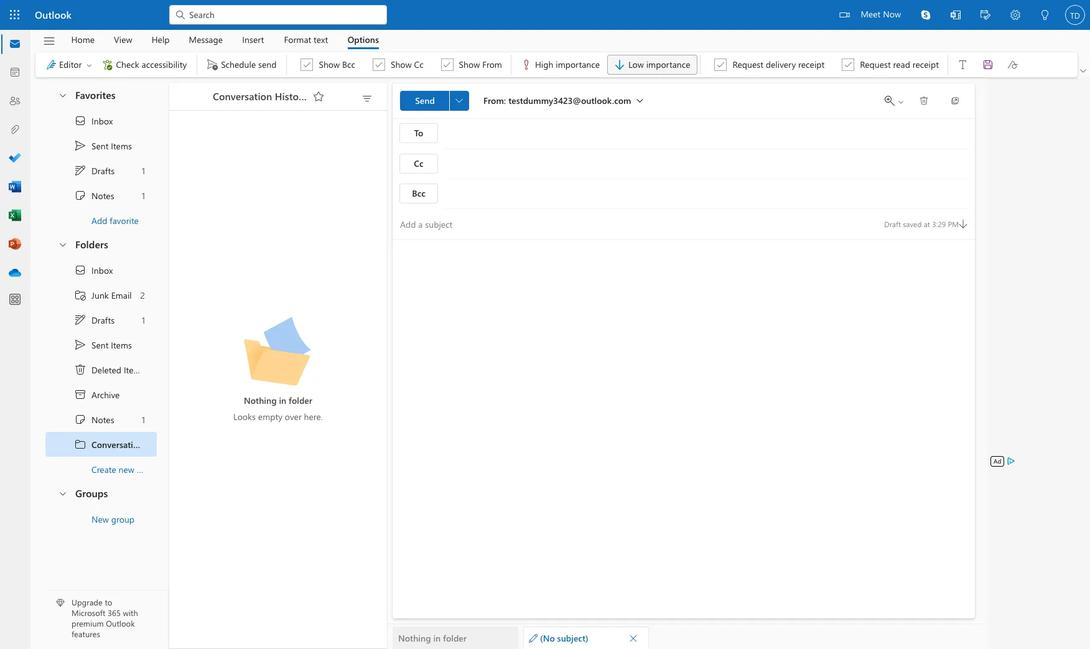 Task type: vqa. For each thing, say whether or not it's contained in the screenshot.
importance inside  High Importance
yes



Task type: describe. For each thing, give the bounding box(es) containing it.
 button
[[976, 55, 1001, 75]]

 tree item
[[45, 432, 175, 457]]

cc inside button
[[414, 158, 424, 169]]


[[101, 59, 114, 71]]

email
[[111, 289, 132, 301]]

2  drafts from the top
[[74, 314, 115, 326]]

 drafts inside favorites tree
[[74, 164, 115, 177]]

 button for folders
[[52, 233, 73, 256]]


[[1041, 10, 1051, 20]]

 for show bcc
[[303, 60, 312, 69]]

actions group
[[951, 52, 1026, 77]]

 check accessibility
[[101, 58, 187, 71]]

to
[[105, 597, 112, 608]]

favorites tree item
[[45, 83, 157, 108]]

home
[[71, 33, 95, 45]]

over
[[285, 411, 302, 422]]

conversation history heading
[[197, 83, 329, 110]]

 for  deleted items
[[74, 364, 87, 376]]

folder for nothing in folder
[[443, 633, 467, 644]]

with
[[123, 608, 138, 618]]

help button
[[142, 30, 179, 49]]

in for nothing in folder
[[434, 633, 441, 644]]

show for show cc
[[391, 58, 412, 70]]

format text button
[[275, 30, 338, 49]]

text
[[314, 33, 328, 45]]

read
[[894, 58, 911, 70]]

 deleted items
[[74, 364, 145, 376]]

1  tree item from the top
[[45, 183, 157, 208]]

insert
[[242, 33, 264, 45]]

 button for favorites
[[52, 83, 73, 106]]

tags group
[[514, 52, 698, 77]]

features
[[72, 629, 100, 640]]

options
[[348, 33, 379, 45]]

application containing outlook
[[0, 0, 1091, 649]]

bcc button
[[400, 184, 438, 204]]

 conversation history
[[74, 438, 175, 451]]

high
[[535, 58, 554, 70]]

 button
[[625, 630, 643, 647]]

send button
[[400, 91, 450, 111]]

draft saved at 3:29 pm 
[[885, 219, 968, 229]]

premium features image
[[56, 599, 65, 608]]

 schedule send
[[206, 58, 277, 71]]

groups
[[75, 487, 108, 500]]


[[74, 438, 87, 451]]

testdummy3423@outlook.com
[[509, 94, 632, 106]]

cc button
[[400, 154, 438, 174]]

 inside  
[[898, 98, 905, 106]]

testdummy3423@outlook.com button
[[509, 94, 632, 106]]

365
[[108, 608, 121, 618]]

folder for create new folder
[[137, 464, 160, 475]]

 
[[885, 96, 905, 106]]

message list section
[[169, 80, 387, 649]]


[[529, 634, 538, 643]]

message button
[[180, 30, 232, 49]]

 for  dropdown button
[[456, 97, 463, 105]]


[[958, 59, 970, 71]]

powerpoint image
[[9, 238, 21, 251]]

show for show from
[[459, 58, 480, 70]]

proofing group
[[38, 52, 194, 77]]

cc inside show fields group
[[414, 58, 424, 70]]

 for second  tree item from the top
[[74, 413, 87, 426]]


[[361, 93, 374, 105]]


[[43, 35, 56, 48]]

at
[[924, 219, 931, 229]]

 button for groups
[[52, 482, 73, 505]]

 sent items for second  tree item from the bottom of the application containing outlook
[[74, 139, 132, 152]]

 inside favorites tree
[[74, 164, 87, 177]]

upgrade
[[72, 597, 103, 608]]

1 1 from the top
[[142, 165, 145, 177]]

from : testdummy3423@outlook.com 
[[484, 94, 643, 106]]

format
[[284, 33, 311, 45]]

in for nothing in folder looks empty over here.
[[279, 394, 287, 406]]

importance for 
[[556, 58, 600, 70]]

new group
[[92, 513, 135, 525]]

group
[[111, 513, 135, 525]]

 inside from : testdummy3423@outlook.com 
[[637, 97, 643, 104]]

notes inside favorites tree
[[92, 190, 114, 201]]

drafts inside tree
[[92, 314, 115, 326]]


[[1011, 10, 1021, 20]]

schedule
[[221, 58, 256, 70]]

2  tree item from the top
[[45, 332, 157, 357]]


[[74, 289, 87, 301]]

 (no subject)
[[529, 633, 589, 644]]

 inbox for 2nd  tree item from the bottom of the application containing outlook
[[74, 115, 113, 127]]

meet now
[[861, 8, 902, 20]]

draft
[[885, 219, 902, 229]]


[[174, 9, 187, 21]]

request for request delivery receipt
[[733, 58, 764, 70]]


[[981, 10, 991, 20]]

 archive
[[74, 389, 120, 401]]

outlook banner
[[0, 0, 1091, 32]]

2  tree item from the top
[[45, 407, 157, 432]]


[[921, 10, 931, 20]]

archive
[[92, 389, 120, 401]]

format text
[[284, 33, 328, 45]]

now
[[884, 8, 902, 20]]

outlook link
[[35, 0, 72, 30]]

folder for nothing in folder looks empty over here.
[[289, 394, 313, 406]]


[[614, 59, 626, 71]]

files image
[[9, 124, 21, 136]]

create
[[92, 464, 116, 475]]

sent inside favorites tree
[[92, 140, 109, 152]]


[[885, 96, 895, 106]]

nothing in folder button
[[393, 627, 519, 649]]

2 notes from the top
[[92, 414, 114, 426]]

groups tree item
[[45, 482, 157, 507]]


[[629, 634, 638, 643]]

create new folder
[[92, 464, 160, 475]]

outlook inside upgrade to microsoft 365 with premium outlook features
[[106, 618, 135, 629]]


[[951, 10, 961, 20]]

folders tree item
[[45, 233, 157, 258]]

 button
[[1078, 65, 1090, 77]]

 button
[[912, 91, 937, 111]]

looks
[[234, 411, 256, 422]]

items inside favorites tree
[[111, 140, 132, 152]]

premium
[[72, 618, 104, 629]]

drafts inside favorites tree
[[92, 165, 115, 177]]

set your advertising preferences image
[[1007, 456, 1017, 466]]

3:29
[[933, 219, 947, 229]]

 for  popup button
[[1081, 68, 1087, 74]]

editor 
[[59, 58, 93, 70]]


[[840, 10, 850, 20]]

microsoft
[[72, 608, 105, 618]]

 sent items for second  tree item from the top of the application containing outlook
[[74, 339, 132, 351]]

4 1 from the top
[[142, 414, 145, 426]]

nothing in folder
[[398, 633, 467, 644]]

receipt for request read receipt
[[913, 58, 940, 70]]

1  tree item from the top
[[45, 158, 157, 183]]

excel image
[[9, 210, 21, 222]]

1  tree item from the top
[[45, 133, 157, 158]]

send
[[415, 95, 435, 106]]

folders
[[75, 238, 108, 251]]

 for request delivery receipt
[[717, 60, 726, 69]]

 button
[[951, 55, 976, 75]]

word image
[[9, 181, 21, 194]]

junk
[[92, 289, 109, 301]]



Task type: locate. For each thing, give the bounding box(es) containing it.
1 inbox from the top
[[92, 115, 113, 127]]

outlook inside banner
[[35, 8, 72, 21]]

Add a subject text field
[[393, 214, 874, 234]]

1 vertical spatial folder
[[137, 464, 160, 475]]

0 vertical spatial drafts
[[92, 165, 115, 177]]

 for 
[[920, 96, 930, 106]]

 inside 'tree item'
[[74, 364, 87, 376]]

 for 1st  tree item from the top
[[74, 189, 87, 202]]

request left read
[[861, 58, 891, 70]]

2  from the top
[[74, 264, 87, 276]]

from inside show fields group
[[483, 58, 502, 70]]

1 receipt from the left
[[799, 58, 825, 70]]

importance inside  high importance
[[556, 58, 600, 70]]

 down format text button at the top of page
[[303, 60, 312, 69]]

from left 
[[483, 58, 502, 70]]

0 vertical spatial outlook
[[35, 8, 72, 21]]

cc up send
[[414, 58, 424, 70]]

upgrade to microsoft 365 with premium outlook features
[[72, 597, 138, 640]]

:
[[504, 94, 506, 106]]

 sent items inside favorites tree
[[74, 139, 132, 152]]

1 horizontal spatial 
[[920, 96, 930, 106]]

history left  button
[[275, 89, 308, 102]]

outlook
[[35, 8, 72, 21], [106, 618, 135, 629]]

0 vertical spatial 
[[74, 164, 87, 177]]

reading pane main content
[[388, 78, 988, 649]]

meet
[[861, 8, 881, 20]]

 down favorites
[[74, 115, 87, 127]]

from
[[483, 58, 502, 70], [484, 94, 504, 106]]

help
[[152, 33, 170, 45]]

 drafts down junk
[[74, 314, 115, 326]]

1 vertical spatial history
[[146, 439, 175, 450]]

1  sent items from the top
[[74, 139, 132, 152]]

items
[[111, 140, 132, 152], [111, 339, 132, 351], [124, 364, 145, 376]]

mail image
[[9, 38, 21, 50]]

 button
[[941, 0, 971, 32]]

favorite
[[110, 214, 139, 226]]

1  from the top
[[74, 189, 87, 202]]

 tree item up deleted
[[45, 332, 157, 357]]

 down 
[[74, 413, 87, 426]]

2 inbox from the top
[[92, 264, 113, 276]]

inbox up  junk email
[[92, 264, 113, 276]]

1  tree item from the top
[[45, 108, 157, 133]]

conversation inside conversation history 
[[213, 89, 272, 102]]

conversation inside  conversation history
[[92, 439, 144, 450]]

 inbox inside favorites tree
[[74, 115, 113, 127]]

1 vertical spatial nothing
[[398, 633, 431, 644]]

1 horizontal spatial history
[[275, 89, 308, 102]]

0 horizontal spatial nothing
[[244, 394, 277, 406]]

1 vertical spatial 
[[74, 364, 87, 376]]

2  inbox from the top
[[74, 264, 113, 276]]

folder inside the nothing in folder looks empty over here.
[[289, 394, 313, 406]]

 sent items down favorites 'tree item'
[[74, 139, 132, 152]]

1 vertical spatial conversation
[[92, 439, 144, 450]]

accessibility
[[142, 58, 187, 70]]

add favorite
[[92, 214, 139, 226]]

nothing
[[244, 394, 277, 406], [398, 633, 431, 644]]

notes up add favorite tree item
[[92, 190, 114, 201]]

tab list containing home
[[62, 30, 389, 49]]

0 vertical spatial bcc
[[342, 58, 355, 70]]

sent down favorites 'tree item'
[[92, 140, 109, 152]]

 inside folders tree item
[[58, 239, 68, 249]]

 for request read receipt
[[844, 60, 853, 69]]

account manager for test dummy image
[[1066, 5, 1086, 25]]

nothing for nothing in folder
[[398, 633, 431, 644]]

 sent items up  'tree item'
[[74, 339, 132, 351]]

1 vertical spatial from
[[484, 94, 504, 106]]

inbox inside favorites tree
[[92, 115, 113, 127]]

 button left folders
[[52, 233, 73, 256]]

1 horizontal spatial folder
[[289, 394, 313, 406]]

drafts up add favorite tree item
[[92, 165, 115, 177]]

1 vertical spatial 
[[74, 314, 87, 326]]

 up add favorite tree item
[[74, 164, 87, 177]]

0 vertical spatial  sent items
[[74, 139, 132, 152]]

empty
[[258, 411, 283, 422]]

2  from the top
[[74, 314, 87, 326]]

 drafts up add
[[74, 164, 115, 177]]

 high importance
[[520, 58, 600, 71]]

0 horizontal spatial request
[[733, 58, 764, 70]]

inbox down favorites 'tree item'
[[92, 115, 113, 127]]

message
[[189, 33, 223, 45]]

to
[[414, 127, 424, 139]]

1 vertical spatial  tree item
[[45, 332, 157, 357]]

 notes up add
[[74, 189, 114, 202]]

saved
[[904, 219, 922, 229]]

1 vertical spatial  tree item
[[45, 308, 157, 332]]

0 vertical spatial nothing
[[244, 394, 277, 406]]

2  from the top
[[74, 339, 87, 351]]

 tree item
[[45, 183, 157, 208], [45, 407, 157, 432]]

 button
[[912, 0, 941, 30]]

4  from the left
[[717, 60, 726, 69]]

show cc
[[391, 58, 424, 70]]


[[982, 59, 995, 71]]

1  from the top
[[74, 139, 87, 152]]

tree
[[45, 258, 175, 482]]

1  button from the top
[[52, 83, 73, 106]]

1 vertical spatial inbox
[[92, 264, 113, 276]]

 left 
[[86, 61, 93, 69]]

 for 2nd  tree item
[[74, 264, 87, 276]]

1 vertical spatial  inbox
[[74, 264, 113, 276]]

 button
[[1001, 0, 1031, 32]]

items inside the  deleted items
[[124, 364, 145, 376]]


[[959, 220, 968, 229]]

nothing for nothing in folder looks empty over here.
[[244, 394, 277, 406]]

 left groups
[[58, 488, 68, 498]]

0 horizontal spatial conversation
[[92, 439, 144, 450]]

1 vertical spatial outlook
[[106, 618, 135, 629]]

bcc inside show fields group
[[342, 58, 355, 70]]

folder inside button
[[443, 633, 467, 644]]

0 vertical spatial  button
[[52, 83, 73, 106]]

0 horizontal spatial importance
[[556, 58, 600, 70]]

request left delivery
[[733, 58, 764, 70]]

view button
[[105, 30, 142, 49]]

 left "show from"
[[443, 60, 452, 69]]

0 horizontal spatial outlook
[[35, 8, 72, 21]]

application
[[0, 0, 1091, 649]]

 down favorites
[[74, 139, 87, 152]]

bcc inside button
[[412, 187, 426, 199]]

 notes down  archive
[[74, 413, 114, 426]]

 right the send button
[[456, 97, 463, 105]]

 tree item
[[45, 283, 157, 308]]

1 horizontal spatial nothing
[[398, 633, 431, 644]]

folder inside tree item
[[137, 464, 160, 475]]

create new folder tree item
[[45, 457, 160, 482]]

3 1 from the top
[[142, 314, 145, 326]]

 button
[[971, 0, 1001, 32]]

receipt right read
[[913, 58, 940, 70]]

0 horizontal spatial bcc
[[342, 58, 355, 70]]

favorites tree
[[45, 78, 157, 233]]

1 vertical spatial  sent items
[[74, 339, 132, 351]]

 notes inside favorites tree
[[74, 189, 114, 202]]

from inside reading pane main content
[[484, 94, 504, 106]]

bcc down "cc" button
[[412, 187, 426, 199]]

low
[[629, 58, 644, 70]]

show down text
[[319, 58, 340, 70]]

 inbox up junk
[[74, 264, 113, 276]]

 inside tree
[[74, 413, 87, 426]]

2 vertical spatial folder
[[443, 633, 467, 644]]

0 vertical spatial 
[[74, 115, 87, 127]]

2 vertical spatial  button
[[52, 482, 73, 505]]

0 horizontal spatial show
[[319, 58, 340, 70]]

2  tree item from the top
[[45, 258, 157, 283]]

show fields group
[[290, 52, 509, 77]]

2  from the left
[[375, 60, 384, 69]]

0 horizontal spatial history
[[146, 439, 175, 450]]

1 cc from the top
[[414, 58, 424, 70]]

1 horizontal spatial 
[[637, 97, 643, 104]]

 inbox inside tree
[[74, 264, 113, 276]]

show bcc
[[319, 58, 355, 70]]

 inside favorites 'tree item'
[[58, 90, 68, 100]]

 inside groups tree item
[[58, 488, 68, 498]]

history
[[275, 89, 308, 102], [146, 439, 175, 450]]

sent
[[92, 140, 109, 152], [92, 339, 109, 351]]

calendar image
[[9, 67, 21, 79]]


[[206, 59, 219, 71]]

 button
[[309, 87, 329, 106]]

0 vertical spatial history
[[275, 89, 308, 102]]

1 horizontal spatial show
[[391, 58, 412, 70]]

 tree item up add favorite tree item
[[45, 158, 157, 183]]

in
[[279, 394, 287, 406], [434, 633, 441, 644]]

insert button
[[233, 30, 274, 49]]

0 horizontal spatial 
[[456, 97, 463, 105]]

2 vertical spatial items
[[124, 364, 145, 376]]

 left show cc
[[375, 60, 384, 69]]

 up 
[[74, 364, 87, 376]]

2 request from the left
[[861, 58, 891, 70]]

1 vertical spatial  button
[[52, 233, 73, 256]]

 for show cc
[[375, 60, 384, 69]]

0 vertical spatial  notes
[[74, 189, 114, 202]]

2 horizontal spatial show
[[459, 58, 480, 70]]

new
[[119, 464, 134, 475]]

 tree item down  archive
[[45, 407, 157, 432]]

 tree item
[[45, 108, 157, 133], [45, 258, 157, 283]]

more apps image
[[9, 294, 21, 306]]

1  from the top
[[74, 164, 87, 177]]

1 vertical spatial  drafts
[[74, 314, 115, 326]]

importance for 
[[647, 58, 691, 70]]

2 horizontal spatial 
[[1081, 68, 1087, 74]]

1 vertical spatial in
[[434, 633, 441, 644]]

2
[[140, 289, 145, 301]]

0 vertical spatial items
[[111, 140, 132, 152]]

Search for email, meetings, files and more. field
[[188, 8, 380, 21]]

 for show from
[[443, 60, 452, 69]]

 button down editor
[[52, 83, 73, 106]]

nothing in folder looks empty over here.
[[234, 394, 323, 422]]

1  inbox from the top
[[74, 115, 113, 127]]

1 sent from the top
[[92, 140, 109, 152]]

show up the send button
[[391, 58, 412, 70]]

1
[[142, 165, 145, 177], [142, 190, 145, 201], [142, 314, 145, 326], [142, 414, 145, 426]]

conversation
[[213, 89, 272, 102], [92, 439, 144, 450]]

importance
[[556, 58, 600, 70], [647, 58, 691, 70]]

1 vertical spatial 
[[74, 339, 87, 351]]

0 vertical spatial  tree item
[[45, 158, 157, 183]]

 inside favorites tree
[[74, 139, 87, 152]]

2 drafts from the top
[[92, 314, 115, 326]]

1 vertical spatial bcc
[[412, 187, 426, 199]]

2  button from the top
[[52, 233, 73, 256]]

 tree item up add
[[45, 183, 157, 208]]

favorites
[[75, 88, 116, 101]]

 tree item
[[45, 357, 157, 382]]

0 vertical spatial  tree item
[[45, 133, 157, 158]]

new group tree item
[[45, 507, 157, 532]]

send
[[258, 58, 277, 70]]

1 horizontal spatial importance
[[647, 58, 691, 70]]

subject)
[[558, 633, 589, 644]]

outlook down to
[[106, 618, 135, 629]]

 low importance
[[614, 58, 691, 71]]

sent up  'tree item'
[[92, 339, 109, 351]]

add
[[92, 214, 107, 226]]


[[74, 164, 87, 177], [74, 314, 87, 326]]

0 vertical spatial from
[[483, 58, 502, 70]]

 for groups
[[58, 488, 68, 498]]

0 horizontal spatial receipt
[[799, 58, 825, 70]]

1 vertical spatial cc
[[414, 158, 424, 169]]

1 vertical spatial  notes
[[74, 413, 114, 426]]


[[74, 189, 87, 202], [74, 413, 87, 426]]

1  notes from the top
[[74, 189, 114, 202]]

deleted
[[92, 364, 121, 376]]

1 horizontal spatial conversation
[[213, 89, 272, 102]]

0 vertical spatial sent
[[92, 140, 109, 152]]

3  from the left
[[443, 60, 452, 69]]


[[303, 60, 312, 69], [375, 60, 384, 69], [443, 60, 452, 69], [717, 60, 726, 69], [844, 60, 853, 69]]

0 vertical spatial in
[[279, 394, 287, 406]]

 inside button
[[920, 96, 930, 106]]

0 horizontal spatial 
[[74, 364, 87, 376]]

 tree item down junk
[[45, 308, 157, 332]]

in inside the nothing in folder looks empty over here.
[[279, 394, 287, 406]]

2 receipt from the left
[[913, 58, 940, 70]]

history inside conversation history 
[[275, 89, 308, 102]]

 tree item down favorites
[[45, 108, 157, 133]]

 up add favorite tree item
[[74, 189, 87, 202]]

items right deleted
[[124, 364, 145, 376]]

2  tree item from the top
[[45, 308, 157, 332]]

0 vertical spatial  inbox
[[74, 115, 113, 127]]

to do image
[[9, 153, 21, 165]]

5  from the left
[[844, 60, 853, 69]]

(no
[[540, 633, 555, 644]]

 button
[[52, 83, 73, 106], [52, 233, 73, 256], [52, 482, 73, 505]]

 for favorites
[[58, 90, 68, 100]]

 tree item
[[45, 382, 157, 407]]

1  from the left
[[303, 60, 312, 69]]

items up the  deleted items
[[111, 339, 132, 351]]

 down 
[[74, 314, 87, 326]]

2 horizontal spatial folder
[[443, 633, 467, 644]]

 up 
[[74, 264, 87, 276]]

 button inside groups tree item
[[52, 482, 73, 505]]

conversation up create new folder
[[92, 439, 144, 450]]

show up  dropdown button
[[459, 58, 480, 70]]

cc down to button
[[414, 158, 424, 169]]

0 vertical spatial 
[[74, 139, 87, 152]]

from right  dropdown button
[[484, 94, 504, 106]]

conversation down  schedule send on the top left of the page
[[213, 89, 272, 102]]

onedrive image
[[9, 267, 21, 280]]

 down 
[[844, 60, 853, 69]]

show for show bcc
[[319, 58, 340, 70]]

request delivery receipt
[[733, 58, 825, 70]]

0 horizontal spatial folder
[[137, 464, 160, 475]]

 left folders
[[58, 239, 68, 249]]

3  button from the top
[[52, 482, 73, 505]]

 tree item down favorites 'tree item'
[[45, 133, 157, 158]]

1 vertical spatial drafts
[[92, 314, 115, 326]]

1  from the top
[[74, 115, 87, 127]]

 right  
[[920, 96, 930, 106]]

0 vertical spatial notes
[[92, 190, 114, 201]]

left-rail-appbar navigation
[[2, 30, 27, 288]]

 drafts
[[74, 164, 115, 177], [74, 314, 115, 326]]

 inside  popup button
[[1081, 68, 1087, 74]]

tab list inside application
[[62, 30, 389, 49]]

2 importance from the left
[[647, 58, 691, 70]]


[[1081, 68, 1087, 74], [456, 97, 463, 105], [637, 97, 643, 104]]

nothing inside button
[[398, 633, 431, 644]]

0 horizontal spatial in
[[279, 394, 287, 406]]

people image
[[9, 95, 21, 108]]

0 vertical spatial  tree item
[[45, 183, 157, 208]]

0 vertical spatial 
[[74, 189, 87, 202]]

show from
[[459, 58, 502, 70]]

importance inside  low importance
[[647, 58, 691, 70]]

2 1 from the top
[[142, 190, 145, 201]]

tab list
[[62, 30, 389, 49]]

1 vertical spatial 
[[74, 413, 87, 426]]

 inside tree
[[74, 264, 87, 276]]

2 cc from the top
[[414, 158, 424, 169]]

1 show from the left
[[319, 58, 340, 70]]

 left request delivery receipt at the top right of the page
[[717, 60, 726, 69]]

1 importance from the left
[[556, 58, 600, 70]]

 inbox for 2nd  tree item
[[74, 264, 113, 276]]

tree containing 
[[45, 258, 175, 482]]

 up  'tree item'
[[74, 339, 87, 351]]

 inside "editor "
[[86, 61, 93, 69]]

 search field
[[169, 0, 387, 28]]

 for folders
[[58, 239, 68, 249]]

history inside  conversation history
[[146, 439, 175, 450]]

1 horizontal spatial bcc
[[412, 187, 426, 199]]

outlook up 
[[35, 8, 72, 21]]

1 vertical spatial  tree item
[[45, 258, 157, 283]]

new
[[92, 513, 109, 525]]

add favorite tree item
[[45, 208, 157, 233]]

 notes
[[74, 189, 114, 202], [74, 413, 114, 426]]

 button inside favorites 'tree item'
[[52, 83, 73, 106]]

1 notes from the top
[[92, 190, 114, 201]]

1 horizontal spatial request
[[861, 58, 891, 70]]

2 show from the left
[[391, 58, 412, 70]]

 right 
[[898, 98, 905, 106]]

receipt for request delivery receipt
[[799, 58, 825, 70]]

0 vertical spatial  tree item
[[45, 108, 157, 133]]

nothing inside the nothing in folder looks empty over here.
[[244, 394, 277, 406]]

 inside favorites tree
[[74, 115, 87, 127]]

items down favorites 'tree item'
[[111, 140, 132, 152]]


[[74, 115, 87, 127], [74, 264, 87, 276]]

1 horizontal spatial receipt
[[913, 58, 940, 70]]

 button inside folders tree item
[[52, 233, 73, 256]]

1 horizontal spatial in
[[434, 633, 441, 644]]

request for request read receipt
[[861, 58, 891, 70]]

0 vertical spatial  drafts
[[74, 164, 115, 177]]

1  drafts from the top
[[74, 164, 115, 177]]

importance right high
[[556, 58, 600, 70]]

3 show from the left
[[459, 58, 480, 70]]

0 vertical spatial 
[[920, 96, 930, 106]]

1 request from the left
[[733, 58, 764, 70]]

in inside button
[[434, 633, 441, 644]]

 down editor
[[58, 90, 68, 100]]

bcc down options button
[[342, 58, 355, 70]]

1 vertical spatial 
[[74, 264, 87, 276]]

tracking group
[[704, 52, 946, 77]]

 button left groups
[[52, 482, 73, 505]]

 button
[[943, 91, 968, 111]]

receipt right delivery
[[799, 58, 825, 70]]

 for 2nd  tree item from the bottom of the application containing outlook
[[74, 115, 87, 127]]

1 drafts from the top
[[92, 165, 115, 177]]

 inside favorites tree
[[74, 189, 87, 202]]

 inbox down favorites
[[74, 115, 113, 127]]

1 vertical spatial items
[[111, 339, 132, 351]]

2  notes from the top
[[74, 413, 114, 426]]

 tree item
[[45, 158, 157, 183], [45, 308, 157, 332]]

1 vertical spatial sent
[[92, 339, 109, 351]]

editor
[[59, 58, 82, 70]]


[[520, 59, 533, 71]]

drafts down  junk email
[[92, 314, 115, 326]]

2 sent from the top
[[92, 339, 109, 351]]

history up create new folder
[[146, 439, 175, 450]]

1 vertical spatial  tree item
[[45, 407, 157, 432]]

1 horizontal spatial outlook
[[106, 618, 135, 629]]

importance right low
[[647, 58, 691, 70]]

 down low
[[637, 97, 643, 104]]

options button
[[339, 30, 389, 49]]

 tree item
[[45, 133, 157, 158], [45, 332, 157, 357]]

2  sent items from the top
[[74, 339, 132, 351]]

 button
[[450, 91, 469, 111]]

 tree item up junk
[[45, 258, 157, 283]]

1 vertical spatial notes
[[92, 414, 114, 426]]

 down "account manager for test dummy" image
[[1081, 68, 1087, 74]]

0 vertical spatial cc
[[414, 58, 424, 70]]

2  from the top
[[74, 413, 87, 426]]

0 vertical spatial inbox
[[92, 115, 113, 127]]

0 vertical spatial conversation
[[213, 89, 272, 102]]

tree inside application
[[45, 258, 175, 482]]

notes down  'tree item'
[[92, 414, 114, 426]]

 inside  dropdown button
[[456, 97, 463, 105]]

0 vertical spatial folder
[[289, 394, 313, 406]]

receipt
[[799, 58, 825, 70], [913, 58, 940, 70]]



